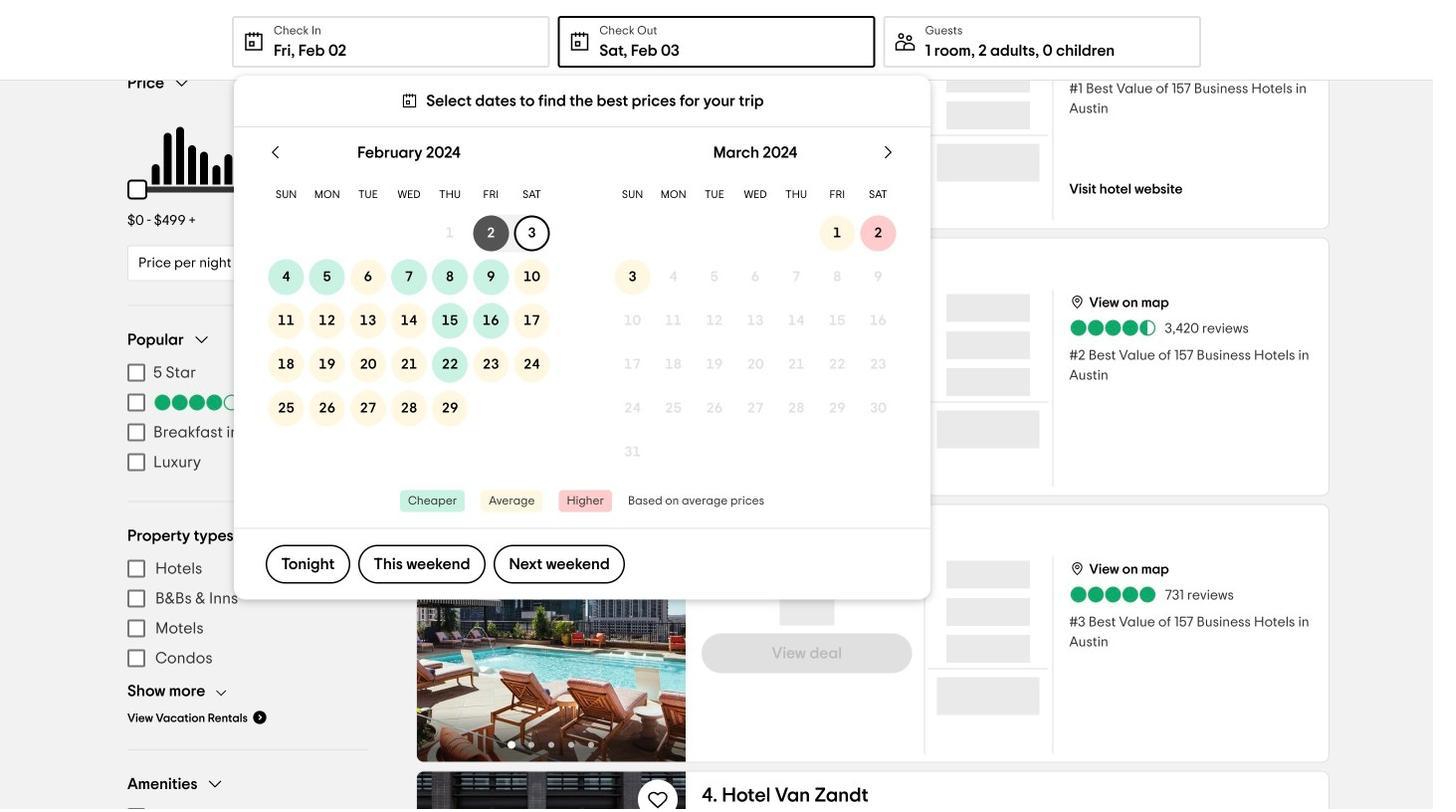 Task type: describe. For each thing, give the bounding box(es) containing it.
fairmont austin downtown view image
[[417, 0, 686, 228]]

minimum price slider
[[115, 168, 159, 212]]

1 save to a trip image from the top
[[646, 521, 670, 545]]

previous month image
[[266, 142, 286, 162]]

1 row group from the left
[[266, 211, 553, 430]]

2 exterior image from the top
[[417, 772, 686, 809]]

2 grid from the left
[[612, 127, 899, 474]]

1 carousel of images figure from the top
[[417, 0, 686, 228]]

carousel of images figure for 2nd save to a trip icon from the bottom
[[417, 505, 686, 762]]

next month image
[[879, 142, 899, 162]]

1 grid from the left
[[266, 127, 553, 474]]

1 exterior image from the top
[[417, 238, 686, 495]]



Task type: vqa. For each thing, say whether or not it's contained in the screenshot.
Exterior image
yes



Task type: locate. For each thing, give the bounding box(es) containing it.
exterior image
[[417, 238, 686, 495], [417, 772, 686, 809]]

2 menu from the top
[[127, 554, 368, 674]]

save to a trip image
[[646, 521, 670, 545], [646, 788, 670, 809]]

1 menu from the top
[[127, 358, 368, 477]]

1 horizontal spatial row group
[[612, 211, 899, 474]]

4.5 of 5 bubbles. 3,420 reviews element
[[1070, 318, 1249, 338]]

2 save to a trip image from the top
[[646, 788, 670, 809]]

1 vertical spatial carousel of images figure
[[417, 238, 686, 495]]

2 carousel of images figure from the top
[[417, 238, 686, 495]]

2 vertical spatial carousel of images figure
[[417, 505, 686, 762]]

0 vertical spatial exterior image
[[417, 238, 686, 495]]

1 vertical spatial menu
[[127, 554, 368, 674]]

save to a trip image
[[646, 254, 670, 278]]

menu
[[127, 358, 368, 477], [127, 554, 368, 674]]

4.5 of 5 bubbles. 5,729 reviews element
[[1070, 51, 1249, 71]]

3 carousel of images figure from the top
[[417, 505, 686, 762]]

1 vertical spatial save to a trip image
[[646, 788, 670, 809]]

0 horizontal spatial grid
[[266, 127, 553, 474]]

4.0 of 5 bubbles image
[[153, 395, 241, 411]]

row
[[266, 178, 553, 211], [612, 178, 899, 211], [266, 211, 553, 255], [612, 211, 899, 255], [266, 255, 553, 299], [612, 255, 899, 299], [266, 299, 553, 343], [612, 299, 899, 343], [266, 343, 553, 387], [612, 343, 899, 387], [266, 387, 553, 430], [612, 387, 899, 430]]

carousel of images figure
[[417, 0, 686, 228], [417, 238, 686, 495], [417, 505, 686, 762]]

group
[[115, 73, 368, 281], [127, 330, 368, 477], [127, 526, 368, 726], [127, 775, 368, 809]]

0 vertical spatial carousel of images figure
[[417, 0, 686, 228]]

row group
[[266, 211, 553, 430], [612, 211, 899, 474]]

0 vertical spatial menu
[[127, 358, 368, 477]]

1 vertical spatial exterior image
[[417, 772, 686, 809]]

carousel of images figure for save to a trip image
[[417, 238, 686, 495]]

0 vertical spatial save to a trip image
[[646, 521, 670, 545]]

grid
[[266, 127, 553, 474], [612, 127, 899, 474]]

2 row group from the left
[[612, 211, 899, 474]]

1 horizontal spatial grid
[[612, 127, 899, 474]]

5.0 of 5 bubbles. 731 reviews element
[[1070, 585, 1234, 605]]

0 horizontal spatial row group
[[266, 211, 553, 430]]



